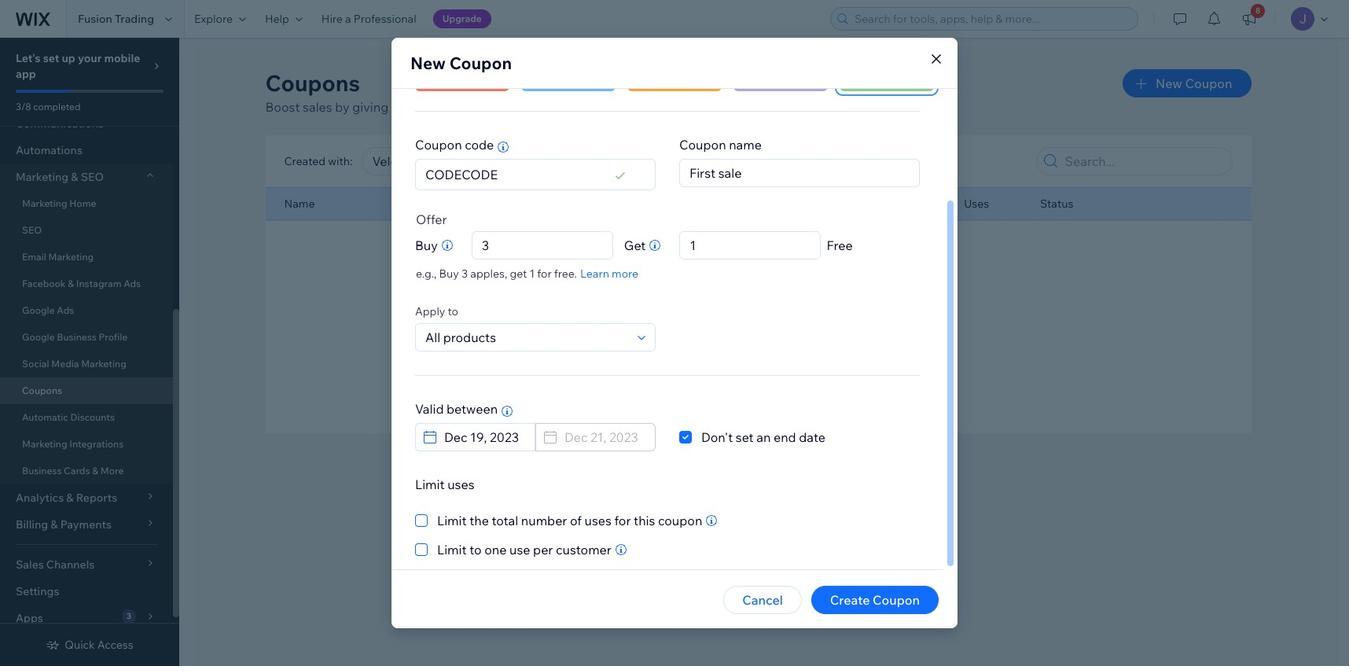 Task type: locate. For each thing, give the bounding box(es) containing it.
completed
[[33, 101, 81, 112]]

0 vertical spatial limit
[[415, 477, 445, 492]]

set left up
[[43, 51, 59, 65]]

google
[[22, 304, 55, 316], [22, 331, 55, 343]]

0 vertical spatial new coupon
[[411, 53, 512, 73]]

for
[[537, 267, 552, 281], [615, 513, 631, 529]]

google down facebook
[[22, 304, 55, 316]]

&
[[71, 170, 78, 184], [68, 278, 74, 289], [92, 465, 98, 477]]

marketing down automatic
[[22, 438, 67, 450]]

1 horizontal spatial new
[[1156, 76, 1183, 91]]

don't set an end date
[[702, 429, 826, 445]]

seo up 'email'
[[22, 224, 42, 236]]

& left more
[[92, 465, 98, 477]]

uses
[[448, 477, 475, 492], [585, 513, 612, 529]]

create
[[830, 592, 870, 608]]

1 horizontal spatial to
[[470, 542, 482, 558]]

3/8
[[16, 101, 31, 112]]

marketing for &
[[16, 170, 69, 184]]

1 horizontal spatial more
[[661, 99, 692, 115]]

more
[[100, 465, 124, 477]]

1 vertical spatial new
[[1156, 76, 1183, 91]]

hire a professional link
[[312, 0, 426, 38]]

1 vertical spatial more
[[612, 267, 639, 281]]

uses right of
[[585, 513, 612, 529]]

ads right instagram
[[124, 278, 141, 289]]

google ads
[[22, 304, 74, 316]]

status
[[1041, 197, 1074, 211]]

& for facebook
[[68, 278, 74, 289]]

1 vertical spatial for
[[615, 513, 631, 529]]

to left one
[[470, 542, 482, 558]]

coupons link
[[0, 378, 173, 404]]

name
[[729, 137, 762, 153]]

limit down valid on the left bottom of page
[[415, 477, 445, 492]]

1 horizontal spatial set
[[736, 429, 754, 445]]

0 vertical spatial coupons
[[265, 69, 360, 97]]

learn inside coupons boost sales by giving customers special offers and discounts. learn more about coupons
[[625, 99, 658, 115]]

1 vertical spatial google
[[22, 331, 55, 343]]

automatic discounts
[[22, 411, 115, 423]]

to for limit
[[470, 542, 482, 558]]

hire
[[322, 12, 343, 26]]

business left cards
[[22, 465, 62, 477]]

explore
[[194, 12, 233, 26]]

0 vertical spatial learn
[[625, 99, 658, 115]]

marketing inside dropdown button
[[16, 170, 69, 184]]

to right apply on the left of the page
[[448, 304, 459, 319]]

1 vertical spatial business
[[22, 465, 62, 477]]

0 horizontal spatial new
[[411, 53, 446, 73]]

1 vertical spatial ads
[[57, 304, 74, 316]]

valid between
[[415, 401, 498, 417]]

limit left one
[[437, 542, 467, 558]]

more left 'about'
[[661, 99, 692, 115]]

more down get in the left top of the page
[[612, 267, 639, 281]]

buy down offer on the top left
[[415, 238, 438, 253]]

& right facebook
[[68, 278, 74, 289]]

1 vertical spatial set
[[736, 429, 754, 445]]

0 horizontal spatial buy
[[415, 238, 438, 253]]

a
[[345, 12, 351, 26]]

email
[[22, 251, 46, 263]]

set left an
[[736, 429, 754, 445]]

ads up google business profile
[[57, 304, 74, 316]]

coupon left code
[[415, 137, 462, 153]]

number
[[521, 513, 567, 529]]

uses inside checkbox
[[585, 513, 612, 529]]

for for this
[[615, 513, 631, 529]]

let's
[[16, 51, 41, 65]]

2 google from the top
[[22, 331, 55, 343]]

0 vertical spatial uses
[[448, 477, 475, 492]]

e.g., Summer sale field
[[685, 160, 915, 186]]

seo down automations link
[[81, 170, 104, 184]]

0 vertical spatial ads
[[124, 278, 141, 289]]

0 horizontal spatial to
[[448, 304, 459, 319]]

for left this
[[615, 513, 631, 529]]

apply to
[[415, 304, 459, 319]]

google business profile
[[22, 331, 128, 343]]

of
[[570, 513, 582, 529]]

Search... field
[[1061, 148, 1227, 175]]

0 vertical spatial more
[[661, 99, 692, 115]]

for right 1
[[537, 267, 552, 281]]

coupon up special
[[450, 53, 512, 73]]

to inside option
[[470, 542, 482, 558]]

marketing down automations
[[16, 170, 69, 184]]

marketing down "marketing & seo"
[[22, 197, 67, 209]]

limit the total number of uses for this coupon
[[437, 513, 703, 529]]

use
[[510, 542, 530, 558]]

1 horizontal spatial learn
[[625, 99, 658, 115]]

facebook & instagram ads
[[22, 278, 141, 289]]

1 vertical spatial coupons
[[22, 385, 62, 396]]

& inside dropdown button
[[71, 170, 78, 184]]

created with:
[[284, 154, 353, 168]]

2 vertical spatial limit
[[437, 542, 467, 558]]

code
[[465, 137, 494, 153]]

offer
[[416, 212, 447, 227]]

date
[[799, 429, 826, 445]]

google up social
[[22, 331, 55, 343]]

marketing for home
[[22, 197, 67, 209]]

1 google from the top
[[22, 304, 55, 316]]

limit inside option
[[437, 542, 467, 558]]

buy left 3
[[439, 267, 459, 281]]

integrations
[[69, 438, 124, 450]]

1 horizontal spatial uses
[[585, 513, 612, 529]]

customer
[[556, 542, 612, 558]]

set inside let's set up your mobile app
[[43, 51, 59, 65]]

business cards & more link
[[0, 458, 173, 484]]

ads
[[124, 278, 141, 289], [57, 304, 74, 316]]

media
[[51, 358, 79, 370]]

for inside limit the total number of uses for this coupon checkbox
[[615, 513, 631, 529]]

1 horizontal spatial ads
[[124, 278, 141, 289]]

0 vertical spatial new
[[411, 53, 446, 73]]

buy
[[415, 238, 438, 253], [439, 267, 459, 281]]

google for google ads
[[22, 304, 55, 316]]

coupons up automatic
[[22, 385, 62, 396]]

0 horizontal spatial set
[[43, 51, 59, 65]]

email marketing
[[22, 251, 94, 263]]

coupons for coupons boost sales by giving customers special offers and discounts. learn more about coupons
[[265, 69, 360, 97]]

the
[[470, 513, 489, 529]]

1 vertical spatial limit
[[437, 513, 467, 529]]

coupons
[[732, 99, 782, 115]]

0 horizontal spatial seo
[[22, 224, 42, 236]]

0 horizontal spatial for
[[537, 267, 552, 281]]

coupons up sales
[[265, 69, 360, 97]]

coupons inside sidebar element
[[22, 385, 62, 396]]

total
[[492, 513, 518, 529]]

discounts
[[70, 411, 115, 423]]

mobile
[[104, 51, 140, 65]]

learn right the discounts.
[[625, 99, 658, 115]]

0 vertical spatial set
[[43, 51, 59, 65]]

0 vertical spatial buy
[[415, 238, 438, 253]]

limit for limit the total number of uses for this coupon
[[437, 513, 467, 529]]

marketing & seo button
[[0, 164, 173, 190]]

& up home
[[71, 170, 78, 184]]

help button
[[256, 0, 312, 38]]

limit inside checkbox
[[437, 513, 467, 529]]

None field
[[368, 148, 557, 175], [643, 148, 750, 175], [685, 232, 816, 259], [440, 424, 530, 451], [560, 424, 650, 451], [368, 148, 557, 175], [643, 148, 750, 175], [685, 232, 816, 259], [440, 424, 530, 451], [560, 424, 650, 451]]

marketing integrations link
[[0, 431, 173, 458]]

1 vertical spatial learn
[[580, 267, 609, 281]]

learn right free.
[[580, 267, 609, 281]]

0 vertical spatial business
[[57, 331, 97, 343]]

marketing & seo
[[16, 170, 104, 184]]

0 horizontal spatial coupons
[[22, 385, 62, 396]]

upgrade button
[[433, 9, 491, 28]]

0 vertical spatial &
[[71, 170, 78, 184]]

marketing
[[16, 170, 69, 184], [22, 197, 67, 209], [48, 251, 94, 263], [81, 358, 126, 370], [22, 438, 67, 450]]

let's set up your mobile app
[[16, 51, 140, 81]]

Don't set an end date checkbox
[[680, 428, 826, 447]]

upgrade
[[443, 13, 482, 24]]

0 vertical spatial to
[[448, 304, 459, 319]]

2 vertical spatial &
[[92, 465, 98, 477]]

0 vertical spatial google
[[22, 304, 55, 316]]

limit left the
[[437, 513, 467, 529]]

1 vertical spatial buy
[[439, 267, 459, 281]]

1 vertical spatial &
[[68, 278, 74, 289]]

1 vertical spatial new coupon
[[1156, 76, 1233, 91]]

facebook
[[22, 278, 66, 289]]

Search for tools, apps, help & more... field
[[850, 8, 1133, 30]]

0 vertical spatial for
[[537, 267, 552, 281]]

access
[[97, 638, 133, 652]]

1 horizontal spatial new coupon
[[1156, 76, 1233, 91]]

set inside checkbox
[[736, 429, 754, 445]]

set for don't
[[736, 429, 754, 445]]

1 vertical spatial uses
[[585, 513, 612, 529]]

1 horizontal spatial for
[[615, 513, 631, 529]]

1 horizontal spatial coupons
[[265, 69, 360, 97]]

social media marketing
[[22, 358, 126, 370]]

uses up the
[[448, 477, 475, 492]]

about
[[695, 99, 729, 115]]

coupons inside coupons boost sales by giving customers special offers and discounts. learn more about coupons
[[265, 69, 360, 97]]

1 horizontal spatial seo
[[81, 170, 104, 184]]

0 vertical spatial seo
[[81, 170, 104, 184]]

set
[[43, 51, 59, 65], [736, 429, 754, 445]]

marketing home
[[22, 197, 96, 209]]

home
[[69, 197, 96, 209]]

1 vertical spatial to
[[470, 542, 482, 558]]

business up social media marketing
[[57, 331, 97, 343]]

fusion
[[78, 12, 112, 26]]

limit to one use per customer
[[437, 542, 612, 558]]

1 horizontal spatial buy
[[439, 267, 459, 281]]

settings
[[16, 584, 59, 599]]

coupons boost sales by giving customers special offers and discounts. learn more about coupons
[[265, 69, 782, 115]]



Task type: describe. For each thing, give the bounding box(es) containing it.
apples,
[[471, 267, 508, 281]]

cancel button
[[724, 586, 802, 614]]

8
[[1256, 6, 1261, 16]]

automatic discounts link
[[0, 404, 173, 431]]

discounts.
[[562, 99, 622, 115]]

social
[[22, 358, 49, 370]]

name
[[284, 197, 315, 211]]

marketing for integrations
[[22, 438, 67, 450]]

and
[[537, 99, 559, 115]]

customers
[[392, 99, 454, 115]]

don't
[[702, 429, 733, 445]]

seo inside dropdown button
[[81, 170, 104, 184]]

sidebar element
[[0, 0, 179, 666]]

coupon code
[[415, 137, 494, 153]]

to for apply
[[448, 304, 459, 319]]

valid
[[415, 401, 444, 417]]

app
[[16, 67, 36, 81]]

up
[[62, 51, 75, 65]]

new coupon inside button
[[1156, 76, 1233, 91]]

by
[[335, 99, 350, 115]]

seo link
[[0, 217, 173, 244]]

create coupon
[[830, 592, 920, 608]]

8 button
[[1232, 0, 1267, 38]]

3/8 completed
[[16, 101, 81, 112]]

0 horizontal spatial uses
[[448, 477, 475, 492]]

apply
[[415, 304, 445, 319]]

between
[[447, 401, 498, 417]]

professional
[[354, 12, 417, 26]]

learn more about coupons link
[[625, 99, 782, 115]]

google ads link
[[0, 297, 173, 324]]

hire a professional
[[322, 12, 417, 26]]

coupon name
[[680, 137, 762, 153]]

instagram
[[76, 278, 121, 289]]

set for let's
[[43, 51, 59, 65]]

facebook & instagram ads link
[[0, 271, 173, 297]]

0 horizontal spatial learn
[[580, 267, 609, 281]]

more inside coupons boost sales by giving customers special offers and discounts. learn more about coupons
[[661, 99, 692, 115]]

email marketing link
[[0, 244, 173, 271]]

google for google business profile
[[22, 331, 55, 343]]

fusion trading
[[78, 12, 154, 26]]

quick access button
[[46, 638, 133, 652]]

with:
[[328, 154, 353, 168]]

1
[[530, 267, 535, 281]]

giving
[[353, 99, 389, 115]]

quick
[[65, 638, 95, 652]]

new inside button
[[1156, 76, 1183, 91]]

1 vertical spatial seo
[[22, 224, 42, 236]]

per
[[533, 542, 553, 558]]

quick access
[[65, 638, 133, 652]]

limit for limit to one use per customer
[[437, 542, 467, 558]]

automations
[[16, 143, 83, 157]]

automations link
[[0, 137, 173, 164]]

coupon down 'learn more about coupons' link
[[680, 137, 726, 153]]

for for free.
[[537, 267, 552, 281]]

learn more link
[[580, 267, 639, 281]]

free.
[[554, 267, 577, 281]]

e.g.,
[[416, 267, 437, 281]]

marketing down the profile
[[81, 358, 126, 370]]

this
[[634, 513, 655, 529]]

boost
[[265, 99, 300, 115]]

3
[[462, 267, 468, 281]]

0 horizontal spatial ads
[[57, 304, 74, 316]]

Choose one field
[[421, 324, 633, 351]]

coupon right create
[[873, 592, 920, 608]]

new coupon button
[[1123, 69, 1252, 98]]

limit uses
[[415, 477, 475, 492]]

social media marketing link
[[0, 351, 173, 378]]

Buy field
[[477, 232, 608, 259]]

cancel
[[743, 592, 783, 608]]

your
[[78, 51, 102, 65]]

Limit the total number of uses for this coupon checkbox
[[415, 511, 703, 530]]

e.g., SUMMERSALE20 field
[[421, 160, 611, 190]]

0 horizontal spatial more
[[612, 267, 639, 281]]

marketing home link
[[0, 190, 173, 217]]

limit for limit uses
[[415, 477, 445, 492]]

sales
[[303, 99, 332, 115]]

create coupon button
[[812, 586, 939, 614]]

offers
[[500, 99, 534, 115]]

help
[[265, 12, 289, 26]]

get
[[510, 267, 527, 281]]

marketing up facebook & instagram ads
[[48, 251, 94, 263]]

an
[[757, 429, 771, 445]]

status:
[[592, 154, 628, 168]]

get
[[624, 238, 646, 253]]

coupons for coupons
[[22, 385, 62, 396]]

coupon down 8 button on the right top of the page
[[1186, 76, 1233, 91]]

0 horizontal spatial new coupon
[[411, 53, 512, 73]]

end
[[774, 429, 796, 445]]

discount
[[488, 197, 533, 211]]

trading
[[115, 12, 154, 26]]

cards
[[64, 465, 90, 477]]

& for marketing
[[71, 170, 78, 184]]

uses
[[964, 197, 990, 211]]

Limit to one use per customer checkbox
[[415, 540, 612, 559]]



Task type: vqa. For each thing, say whether or not it's contained in the screenshot.
bottommost BUY
yes



